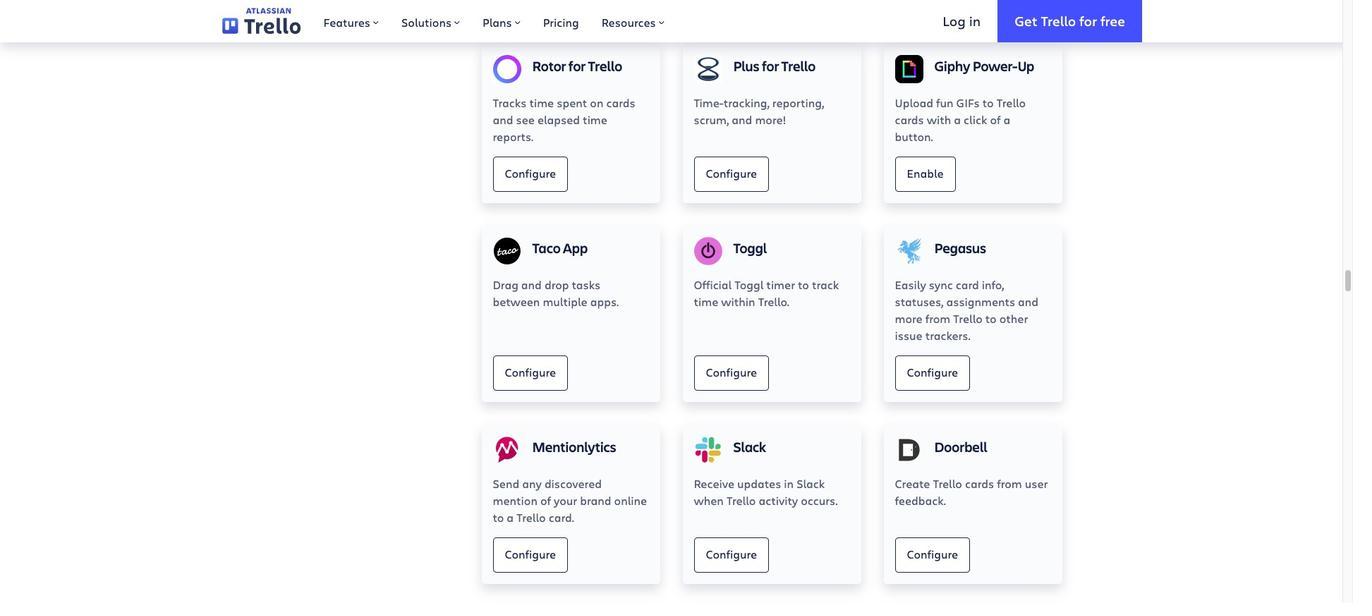 Task type: locate. For each thing, give the bounding box(es) containing it.
plus for trello
[[734, 57, 816, 76]]

solutions
[[402, 15, 452, 30]]

feedback.
[[895, 493, 947, 508]]

plans
[[483, 15, 512, 30]]

updates
[[738, 477, 782, 491]]

user
[[1026, 477, 1049, 491]]

get trello for free link
[[998, 0, 1143, 42]]

configure
[[505, 166, 556, 181], [706, 166, 757, 181], [505, 365, 556, 380], [706, 365, 757, 380], [907, 365, 959, 380], [505, 547, 556, 562], [706, 547, 757, 562], [907, 547, 959, 562]]

2 horizontal spatial for
[[1080, 12, 1098, 29]]

a inside send any discovered mention of your brand online to a trello card.
[[507, 510, 514, 525]]

for right rotor
[[569, 57, 586, 76]]

trello inside easily sync card info, statuses, assignments and more from trello to other issue trackers.
[[954, 311, 983, 326]]

pricing
[[543, 15, 579, 30]]

1 vertical spatial cards
[[895, 112, 925, 127]]

card.
[[549, 510, 575, 525]]

mention
[[493, 493, 538, 508]]

1 horizontal spatial cards
[[895, 112, 925, 127]]

online
[[615, 493, 647, 508]]

for left 'free'
[[1080, 12, 1098, 29]]

trello up feedback.
[[933, 477, 963, 491]]

from up the trackers.
[[926, 311, 951, 326]]

and inside time-tracking, reporting, scrum, and more!
[[732, 112, 753, 127]]

from inside create trello cards from user feedback.
[[998, 477, 1023, 491]]

for for rotor for trello
[[569, 57, 586, 76]]

trello inside upload fun gifs to trello cards with a click of a button.
[[997, 95, 1027, 110]]

1 horizontal spatial time
[[583, 112, 608, 127]]

configure link for mentionlytics
[[493, 538, 568, 573]]

giphy
[[935, 57, 971, 76]]

within
[[722, 294, 756, 309]]

and inside tracks time spent on cards and see elapsed time reports.
[[493, 112, 514, 127]]

a right click
[[1004, 112, 1011, 127]]

features button
[[312, 0, 390, 42]]

2 horizontal spatial time
[[694, 294, 719, 309]]

trello down updates
[[727, 493, 756, 508]]

toggl up the within
[[735, 277, 764, 292]]

in
[[970, 12, 981, 29], [785, 477, 794, 491]]

statuses,
[[895, 294, 944, 309]]

trello down the "mention"
[[517, 510, 546, 525]]

a down the "mention"
[[507, 510, 514, 525]]

to left track
[[798, 277, 810, 292]]

with
[[927, 112, 952, 127]]

and up the other
[[1019, 294, 1039, 309]]

to
[[983, 95, 994, 110], [798, 277, 810, 292], [986, 311, 997, 326], [493, 510, 504, 525]]

reports.
[[493, 129, 534, 144]]

and down "tracks"
[[493, 112, 514, 127]]

activity
[[759, 493, 798, 508]]

on
[[590, 95, 604, 110]]

rotor
[[533, 57, 566, 76]]

rotor for trello
[[533, 57, 623, 76]]

trello.
[[759, 294, 790, 309]]

configure link
[[493, 157, 568, 192], [694, 157, 770, 192], [493, 356, 568, 391], [694, 356, 770, 391], [895, 356, 971, 391], [493, 538, 568, 573], [694, 538, 770, 573], [895, 538, 971, 573]]

time up see
[[530, 95, 554, 110]]

any
[[523, 477, 542, 491]]

trello right get
[[1042, 12, 1077, 29]]

1 horizontal spatial a
[[955, 112, 961, 127]]

1 vertical spatial in
[[785, 477, 794, 491]]

0 horizontal spatial cards
[[607, 95, 636, 110]]

slack inside the receive updates in slack when trello activity occurs.
[[797, 477, 825, 491]]

to down the "mention"
[[493, 510, 504, 525]]

configure link for toggl
[[694, 356, 770, 391]]

send
[[493, 477, 520, 491]]

app
[[563, 239, 588, 258]]

gifs
[[957, 95, 980, 110]]

pricing link
[[532, 0, 591, 42]]

log in link
[[926, 0, 998, 42]]

0 vertical spatial of
[[991, 112, 1001, 127]]

for
[[1080, 12, 1098, 29], [569, 57, 586, 76], [762, 57, 780, 76]]

cards
[[607, 95, 636, 110], [895, 112, 925, 127], [966, 477, 995, 491]]

in right log
[[970, 12, 981, 29]]

a left click
[[955, 112, 961, 127]]

time down on
[[583, 112, 608, 127]]

trello inside send any discovered mention of your brand online to a trello card.
[[517, 510, 546, 525]]

easily
[[895, 277, 927, 292]]

trello down assignments
[[954, 311, 983, 326]]

0 vertical spatial time
[[530, 95, 554, 110]]

free
[[1101, 12, 1126, 29]]

to down assignments
[[986, 311, 997, 326]]

cards up button.
[[895, 112, 925, 127]]

of inside upload fun gifs to trello cards with a click of a button.
[[991, 112, 1001, 127]]

to inside upload fun gifs to trello cards with a click of a button.
[[983, 95, 994, 110]]

drag and drop tasks between multiple apps.
[[493, 277, 619, 309]]

tracks time spent on cards and see elapsed time reports.
[[493, 95, 636, 144]]

mentionlytics
[[533, 438, 617, 457]]

1 vertical spatial slack
[[797, 477, 825, 491]]

and up between
[[522, 277, 542, 292]]

to inside official toggl timer to track time within trello.
[[798, 277, 810, 292]]

slack up occurs.
[[797, 477, 825, 491]]

of
[[991, 112, 1001, 127], [541, 493, 551, 508]]

to inside easily sync card info, statuses, assignments and more from trello to other issue trackers.
[[986, 311, 997, 326]]

to inside send any discovered mention of your brand online to a trello card.
[[493, 510, 504, 525]]

for right plus
[[762, 57, 780, 76]]

configure link for doorbell
[[895, 538, 971, 573]]

cards right on
[[607, 95, 636, 110]]

to right gifs
[[983, 95, 994, 110]]

receive updates in slack when trello activity occurs.
[[694, 477, 838, 508]]

create trello cards from user feedback.
[[895, 477, 1049, 508]]

0 horizontal spatial a
[[507, 510, 514, 525]]

1 vertical spatial from
[[998, 477, 1023, 491]]

2 vertical spatial cards
[[966, 477, 995, 491]]

resources
[[602, 15, 656, 30]]

0 horizontal spatial from
[[926, 311, 951, 326]]

in up activity
[[785, 477, 794, 491]]

of inside send any discovered mention of your brand online to a trello card.
[[541, 493, 551, 508]]

card
[[956, 277, 980, 292]]

toggl
[[734, 239, 767, 258], [735, 277, 764, 292]]

0 horizontal spatial slack
[[734, 438, 767, 457]]

from left user
[[998, 477, 1023, 491]]

and inside drag and drop tasks between multiple apps.
[[522, 277, 542, 292]]

trello down up
[[997, 95, 1027, 110]]

2 horizontal spatial a
[[1004, 112, 1011, 127]]

configure for taco app
[[505, 365, 556, 380]]

2 horizontal spatial cards
[[966, 477, 995, 491]]

atlassian trello image
[[222, 8, 301, 34]]

of right click
[[991, 112, 1001, 127]]

1 horizontal spatial of
[[991, 112, 1001, 127]]

cards down doorbell
[[966, 477, 995, 491]]

slack
[[734, 438, 767, 457], [797, 477, 825, 491]]

1 horizontal spatial for
[[762, 57, 780, 76]]

and
[[493, 112, 514, 127], [732, 112, 753, 127], [522, 277, 542, 292], [1019, 294, 1039, 309]]

1 horizontal spatial from
[[998, 477, 1023, 491]]

1 vertical spatial of
[[541, 493, 551, 508]]

from
[[926, 311, 951, 326], [998, 477, 1023, 491]]

0 horizontal spatial in
[[785, 477, 794, 491]]

0 horizontal spatial of
[[541, 493, 551, 508]]

1 vertical spatial toggl
[[735, 277, 764, 292]]

0 vertical spatial cards
[[607, 95, 636, 110]]

resources button
[[591, 0, 676, 42]]

toggl up timer
[[734, 239, 767, 258]]

0 vertical spatial from
[[926, 311, 951, 326]]

0 vertical spatial in
[[970, 12, 981, 29]]

configure for rotor for trello
[[505, 166, 556, 181]]

1 horizontal spatial slack
[[797, 477, 825, 491]]

time down official
[[694, 294, 719, 309]]

button.
[[895, 129, 934, 144]]

trello
[[1042, 12, 1077, 29], [588, 57, 623, 76], [782, 57, 816, 76], [997, 95, 1027, 110], [954, 311, 983, 326], [933, 477, 963, 491], [727, 493, 756, 508], [517, 510, 546, 525]]

doorbell
[[935, 438, 988, 457]]

configure link for pegasus
[[895, 356, 971, 391]]

official
[[694, 277, 732, 292]]

of left your
[[541, 493, 551, 508]]

0 horizontal spatial for
[[569, 57, 586, 76]]

from inside easily sync card info, statuses, assignments and more from trello to other issue trackers.
[[926, 311, 951, 326]]

and down tracking,
[[732, 112, 753, 127]]

slack up updates
[[734, 438, 767, 457]]

2 vertical spatial time
[[694, 294, 719, 309]]

0 horizontal spatial time
[[530, 95, 554, 110]]



Task type: vqa. For each thing, say whether or not it's contained in the screenshot.
the Ups
no



Task type: describe. For each thing, give the bounding box(es) containing it.
tasks
[[572, 277, 601, 292]]

0 vertical spatial toggl
[[734, 239, 767, 258]]

send any discovered mention of your brand online to a trello card.
[[493, 477, 647, 525]]

discovered
[[545, 477, 602, 491]]

trello up the reporting,
[[782, 57, 816, 76]]

click
[[964, 112, 988, 127]]

1 horizontal spatial in
[[970, 12, 981, 29]]

your
[[554, 493, 578, 508]]

track
[[812, 277, 840, 292]]

more
[[895, 311, 923, 326]]

receive
[[694, 477, 735, 491]]

configure link for rotor for trello
[[493, 157, 568, 192]]

configure for slack
[[706, 547, 757, 562]]

cards inside tracks time spent on cards and see elapsed time reports.
[[607, 95, 636, 110]]

spent
[[557, 95, 588, 110]]

reporting,
[[773, 95, 825, 110]]

cards inside upload fun gifs to trello cards with a click of a button.
[[895, 112, 925, 127]]

other
[[1000, 311, 1029, 326]]

toggl inside official toggl timer to track time within trello.
[[735, 277, 764, 292]]

giphy power-up
[[935, 57, 1035, 76]]

configure for mentionlytics
[[505, 547, 556, 562]]

solutions button
[[390, 0, 472, 42]]

configure link for slack
[[694, 538, 770, 573]]

drag
[[493, 277, 519, 292]]

and inside easily sync card info, statuses, assignments and more from trello to other issue trackers.
[[1019, 294, 1039, 309]]

scrum,
[[694, 112, 729, 127]]

tracking,
[[724, 95, 770, 110]]

easily sync card info, statuses, assignments and more from trello to other issue trackers.
[[895, 277, 1039, 343]]

trello inside create trello cards from user feedback.
[[933, 477, 963, 491]]

up
[[1018, 57, 1035, 76]]

pegasus
[[935, 239, 987, 258]]

upload
[[895, 95, 934, 110]]

1 vertical spatial time
[[583, 112, 608, 127]]

features
[[324, 15, 371, 30]]

time-tracking, reporting, scrum, and more!
[[694, 95, 825, 127]]

between
[[493, 294, 540, 309]]

more!
[[756, 112, 787, 127]]

configure link for plus for trello
[[694, 157, 770, 192]]

official toggl timer to track time within trello.
[[694, 277, 840, 309]]

get trello for free
[[1015, 12, 1126, 29]]

info,
[[982, 277, 1005, 292]]

cards inside create trello cards from user feedback.
[[966, 477, 995, 491]]

trackers.
[[926, 328, 971, 343]]

tracks
[[493, 95, 527, 110]]

in inside the receive updates in slack when trello activity occurs.
[[785, 477, 794, 491]]

time-
[[694, 95, 724, 110]]

occurs.
[[801, 493, 838, 508]]

power-
[[973, 57, 1018, 76]]

when
[[694, 493, 724, 508]]

time inside official toggl timer to track time within trello.
[[694, 294, 719, 309]]

see
[[516, 112, 535, 127]]

configure for pegasus
[[907, 365, 959, 380]]

sync
[[930, 277, 953, 292]]

issue
[[895, 328, 923, 343]]

configure for doorbell
[[907, 547, 959, 562]]

log in
[[943, 12, 981, 29]]

plus
[[734, 57, 760, 76]]

timer
[[767, 277, 796, 292]]

upload fun gifs to trello cards with a click of a button.
[[895, 95, 1027, 144]]

taco app
[[533, 239, 588, 258]]

multiple
[[543, 294, 588, 309]]

brand
[[580, 493, 612, 508]]

trello inside the receive updates in slack when trello activity occurs.
[[727, 493, 756, 508]]

configure link for taco app
[[493, 356, 568, 391]]

enable link
[[895, 157, 956, 192]]

taco
[[533, 239, 561, 258]]

configure for plus for trello
[[706, 166, 757, 181]]

drop
[[545, 277, 569, 292]]

plans button
[[472, 0, 532, 42]]

create
[[895, 477, 931, 491]]

trello up on
[[588, 57, 623, 76]]

fun
[[937, 95, 954, 110]]

log
[[943, 12, 966, 29]]

for for plus for trello
[[762, 57, 780, 76]]

assignments
[[947, 294, 1016, 309]]

enable
[[907, 166, 944, 181]]

apps.
[[591, 294, 619, 309]]

get
[[1015, 12, 1038, 29]]

elapsed
[[538, 112, 580, 127]]

0 vertical spatial slack
[[734, 438, 767, 457]]

configure for toggl
[[706, 365, 757, 380]]



